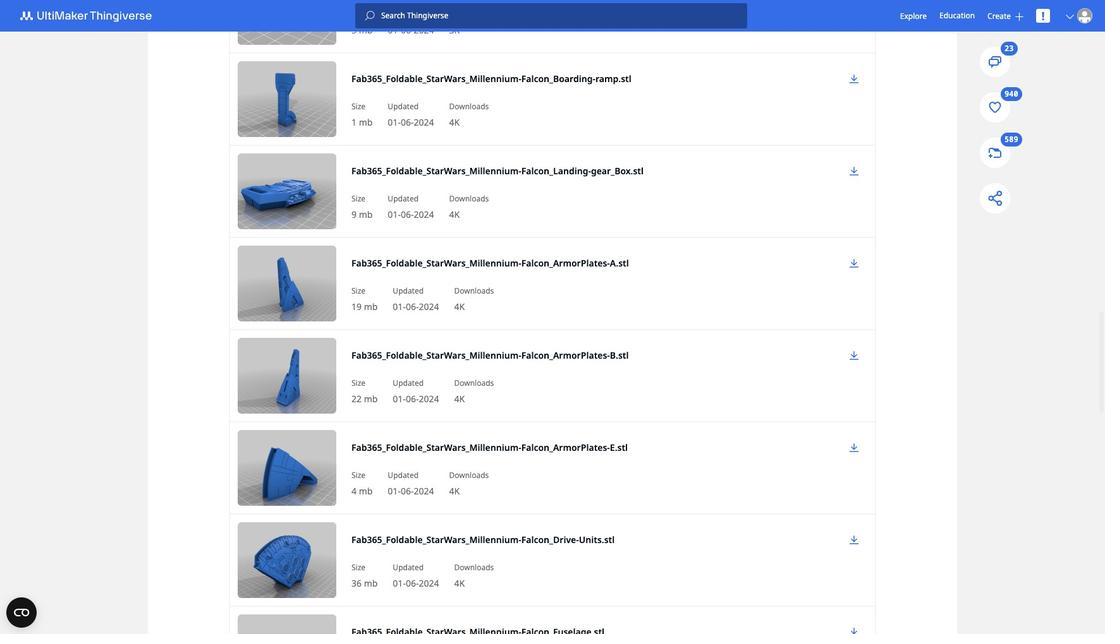 Task type: locate. For each thing, give the bounding box(es) containing it.
2 vertical spatial falcon_armorplates-
[[521, 442, 610, 454]]

01- for 9 mb
[[388, 209, 401, 221]]

size inside size 19 mb
[[352, 286, 365, 297]]

downloads for 19 mb
[[454, 286, 494, 297]]

size 22 mb
[[352, 378, 378, 405]]

falcon_armorplates-
[[521, 257, 610, 269], [521, 350, 610, 362], [521, 442, 610, 454]]

updated 01-06-2024 for 36 mb
[[393, 563, 439, 590]]

9
[[352, 209, 357, 221]]

updated right size 1 mb
[[388, 101, 419, 112]]

4 preview of a 3d printable part image from the top
[[238, 246, 336, 322]]

4k down fab365_foldable_starwars_millennium-falcon_armorplates-a.stl
[[454, 301, 465, 313]]

7 size from the top
[[352, 563, 365, 573]]

size up 22
[[352, 378, 365, 389]]

preview of a 3d printable part image for fab365_foldable_starwars_millennium-falcon_armorplates-b.stl
[[238, 338, 336, 414]]

2 falcon_armorplates- from the top
[[521, 350, 610, 362]]

23
[[1005, 43, 1014, 54]]

updated right size 19 mb
[[393, 286, 424, 297]]

falcon_landing-
[[521, 165, 591, 177]]

downloads for 36 mb
[[454, 563, 494, 573]]

size up 19
[[352, 286, 365, 297]]

updated 01-06-2024 right size 4 mb
[[388, 470, 434, 498]]

downloads down fab365_foldable_starwars_millennium-falcon_boarding-ramp.stl
[[449, 101, 489, 112]]

6 fab365_foldable_starwars_millennium- from the top
[[352, 534, 521, 546]]

mb inside the size 5 mb
[[359, 24, 373, 36]]

updated 01-06-2024 for 1 mb
[[388, 101, 434, 128]]

01- right size 22 mb
[[393, 393, 406, 405]]

fab365_foldable_starwars_millennium- for 9 mb
[[352, 165, 521, 177]]

5 fab365_foldable_starwars_millennium- from the top
[[352, 442, 521, 454]]

updated
[[388, 9, 419, 20], [388, 101, 419, 112], [388, 193, 419, 204], [393, 286, 424, 297], [393, 378, 424, 389], [388, 470, 419, 481], [393, 563, 424, 573]]

falcon_drive-
[[521, 534, 579, 546]]

updated right size 4 mb
[[388, 470, 419, 481]]

mb inside size 9 mb
[[359, 209, 373, 221]]

updated 01-06-2024
[[388, 9, 434, 36], [388, 101, 434, 128], [388, 193, 434, 221], [393, 286, 439, 313], [393, 378, 439, 405], [388, 470, 434, 498], [393, 563, 439, 590]]

01- for 5 mb
[[388, 24, 401, 36]]

downloads down fab365_foldable_starwars_millennium-falcon_armorplates-a.stl
[[454, 286, 494, 297]]

mb for 4 mb
[[359, 486, 373, 498]]

downloads for 1 mb
[[449, 101, 489, 112]]

5 size from the top
[[352, 378, 365, 389]]

2 fab365_foldable_starwars_millennium- from the top
[[352, 165, 521, 177]]

06- for 1 mb
[[401, 116, 414, 128]]

downloads 4k down fab365_foldable_starwars_millennium-falcon_armorplates-a.stl
[[454, 286, 494, 313]]

4 fab365_foldable_starwars_millennium- from the top
[[352, 350, 521, 362]]

a.stl
[[610, 257, 629, 269]]

downloads down the fab365_foldable_starwars_millennium-falcon_armorplates-e.stl
[[449, 470, 489, 481]]

06- right size 9 mb
[[401, 209, 414, 221]]

2 size from the top
[[352, 101, 365, 112]]

downloads for 9 mb
[[449, 193, 489, 204]]

01- right size 19 mb
[[393, 301, 406, 313]]

updated 01-06-2024 right size 22 mb
[[393, 378, 439, 405]]

1
[[352, 116, 357, 128]]

falcon_boarding-
[[521, 73, 596, 85]]

06- right size 19 mb
[[406, 301, 419, 313]]

01- right size 36 mb on the bottom of the page
[[393, 578, 406, 590]]

size up 5
[[352, 9, 365, 20]]

5
[[352, 24, 357, 36]]

preview of a 3d printable part image for fab365_foldable_starwars_millennium-falcon_landing-gear_box.stl
[[238, 154, 336, 230]]

updated 01-06-2024 for 22 mb
[[393, 378, 439, 405]]

preview of a 3d printable part image for size
[[238, 0, 336, 45]]

updated right size 22 mb
[[393, 378, 424, 389]]

4k for 22 mb
[[454, 393, 465, 405]]

3 fab365_foldable_starwars_millennium- from the top
[[352, 257, 521, 269]]

size inside size 36 mb
[[352, 563, 365, 573]]

updated 01-06-2024 right size 19 mb
[[393, 286, 439, 313]]

06- right size 36 mb on the bottom of the page
[[406, 578, 419, 590]]

01-
[[388, 24, 401, 36], [388, 116, 401, 128], [388, 209, 401, 221], [393, 301, 406, 313], [393, 393, 406, 405], [388, 486, 401, 498], [393, 578, 406, 590]]

mb inside size 4 mb
[[359, 486, 373, 498]]

updated for 4 mb
[[388, 470, 419, 481]]

4k
[[449, 116, 460, 128], [449, 209, 460, 221], [454, 301, 465, 313], [454, 393, 465, 405], [449, 486, 460, 498], [454, 578, 465, 590]]

mb inside size 36 mb
[[364, 578, 378, 590]]

3 falcon_armorplates- from the top
[[521, 442, 610, 454]]

4k down fab365_foldable_starwars_millennium-falcon_drive-units.stl
[[454, 578, 465, 590]]

1 size from the top
[[352, 9, 365, 20]]

4k down fab365_foldable_starwars_millennium-falcon_boarding-ramp.stl
[[449, 116, 460, 128]]

mb right 19
[[364, 301, 378, 313]]

updated right size 36 mb on the bottom of the page
[[393, 563, 424, 573]]

mb for 1 mb
[[359, 116, 373, 128]]

06- for 9 mb
[[401, 209, 414, 221]]

size inside size 4 mb
[[352, 470, 365, 481]]

940
[[1005, 89, 1019, 100]]

fab365_foldable_starwars_millennium- for 1 mb
[[352, 73, 521, 85]]

mb right 22
[[364, 393, 378, 405]]

updated 01-06-2024 right search control icon
[[388, 9, 434, 36]]

1 falcon_armorplates- from the top
[[521, 257, 610, 269]]

size 36 mb
[[352, 563, 378, 590]]

downloads down fab365_foldable_starwars_millennium-falcon_armorplates-b.stl
[[454, 378, 494, 389]]

explore button
[[900, 10, 927, 21]]

size up 4
[[352, 470, 365, 481]]

updated right size 9 mb
[[388, 193, 419, 204]]

4 size from the top
[[352, 286, 365, 297]]

06- right size 4 mb
[[401, 486, 414, 498]]

updated 01-06-2024 right size 9 mb
[[388, 193, 434, 221]]

updated for 9 mb
[[388, 193, 419, 204]]

1 fab365_foldable_starwars_millennium- from the top
[[352, 73, 521, 85]]

downloads 4k for 1 mb
[[449, 101, 489, 128]]

size inside size 22 mb
[[352, 378, 365, 389]]

mb inside size 1 mb
[[359, 116, 373, 128]]

01- for 4 mb
[[388, 486, 401, 498]]

size inside size 1 mb
[[352, 101, 365, 112]]

preview of a 3d printable part image
[[238, 0, 336, 45], [238, 61, 336, 137], [238, 154, 336, 230], [238, 246, 336, 322], [238, 338, 336, 414], [238, 431, 336, 506], [238, 523, 336, 599]]

01- right size 4 mb
[[388, 486, 401, 498]]

updated 01-06-2024 right size 36 mb on the bottom of the page
[[393, 563, 439, 590]]

mb right 4
[[359, 486, 373, 498]]

updated 01-06-2024 for 19 mb
[[393, 286, 439, 313]]

downloads 4k for 9 mb
[[449, 193, 489, 221]]

size for 5
[[352, 9, 365, 20]]

updated 01-06-2024 for 4 mb
[[388, 470, 434, 498]]

ramp.stl
[[596, 73, 632, 85]]

2024 for 4 mb
[[414, 486, 434, 498]]

5 preview of a 3d printable part image from the top
[[238, 338, 336, 414]]

downloads 4k down fab365_foldable_starwars_millennium-falcon_boarding-ramp.stl
[[449, 101, 489, 128]]

open widget image
[[6, 598, 37, 628]]

01- right size 9 mb
[[388, 209, 401, 221]]

4k for 36 mb
[[454, 578, 465, 590]]

06-
[[401, 24, 414, 36], [401, 116, 414, 128], [401, 209, 414, 221], [406, 301, 419, 313], [406, 393, 419, 405], [401, 486, 414, 498], [406, 578, 419, 590]]

updated for 19 mb
[[393, 286, 424, 297]]

01- right size 1 mb
[[388, 116, 401, 128]]

06- right the size 5 mb
[[401, 24, 414, 36]]

1 vertical spatial falcon_armorplates-
[[521, 350, 610, 362]]

size 19 mb
[[352, 286, 378, 313]]

6 preview of a 3d printable part image from the top
[[238, 431, 336, 506]]

size up 36
[[352, 563, 365, 573]]

4k down fab365_foldable_starwars_millennium-falcon_armorplates-b.stl
[[454, 393, 465, 405]]

downloads down fab365_foldable_starwars_millennium-falcon_drive-units.stl
[[454, 563, 494, 573]]

01- for 22 mb
[[393, 393, 406, 405]]

7 preview of a 3d printable part image from the top
[[238, 523, 336, 599]]

4k for 1 mb
[[449, 116, 460, 128]]

4k up fab365_foldable_starwars_millennium-falcon_armorplates-a.stl
[[449, 209, 460, 221]]

updated 01-06-2024 right size 1 mb
[[388, 101, 434, 128]]

mb
[[359, 24, 373, 36], [359, 116, 373, 128], [359, 209, 373, 221], [364, 301, 378, 313], [364, 393, 378, 405], [359, 486, 373, 498], [364, 578, 378, 590]]

mb right 5
[[359, 24, 373, 36]]

downloads down fab365_foldable_starwars_millennium-falcon_landing-gear_box.stl
[[449, 193, 489, 204]]

downloads 4k
[[449, 101, 489, 128], [449, 193, 489, 221], [454, 286, 494, 313], [454, 378, 494, 405], [449, 470, 489, 498], [454, 563, 494, 590]]

01- right the size 5 mb
[[388, 24, 401, 36]]

0 vertical spatial falcon_armorplates-
[[521, 257, 610, 269]]

6 size from the top
[[352, 470, 365, 481]]

size for 22
[[352, 378, 365, 389]]

downloads 4k for 36 mb
[[454, 563, 494, 590]]

2024
[[414, 24, 434, 36], [414, 116, 434, 128], [414, 209, 434, 221], [419, 301, 439, 313], [419, 393, 439, 405], [414, 486, 434, 498], [419, 578, 439, 590]]

downloads 4k down the fab365_foldable_starwars_millennium-falcon_armorplates-e.stl
[[449, 470, 489, 498]]

updated 01-06-2024 for 5 mb
[[388, 9, 434, 36]]

falcon_armorplates- for b.stl
[[521, 350, 610, 362]]

size up '1' on the left
[[352, 101, 365, 112]]

mb right '1' on the left
[[359, 116, 373, 128]]

3 size from the top
[[352, 193, 365, 204]]

4k down the fab365_foldable_starwars_millennium-falcon_armorplates-e.stl
[[449, 486, 460, 498]]

b.stl
[[610, 350, 629, 362]]

06- right size 1 mb
[[401, 116, 414, 128]]

updated for 36 mb
[[393, 563, 424, 573]]

downloads up 3k
[[449, 9, 489, 20]]

mb inside size 22 mb
[[364, 393, 378, 405]]

fab365_foldable_starwars_millennium-
[[352, 73, 521, 85], [352, 165, 521, 177], [352, 257, 521, 269], [352, 350, 521, 362], [352, 442, 521, 454], [352, 534, 521, 546]]

mb right 36
[[364, 578, 378, 590]]

downloads 4k down fab365_foldable_starwars_millennium-falcon_landing-gear_box.stl
[[449, 193, 489, 221]]

fab365_foldable_starwars_millennium- for 19 mb
[[352, 257, 521, 269]]

downloads 4k down fab365_foldable_starwars_millennium-falcon_drive-units.stl
[[454, 563, 494, 590]]

size up 9
[[352, 193, 365, 204]]

1 preview of a 3d printable part image from the top
[[238, 0, 336, 45]]

size inside size 9 mb
[[352, 193, 365, 204]]

updated right search control icon
[[388, 9, 419, 20]]

fab365_foldable_starwars_millennium-falcon_armorplates-a.stl
[[352, 257, 629, 269]]

2 preview of a 3d printable part image from the top
[[238, 61, 336, 137]]

589
[[1005, 134, 1019, 145]]

mb for 9 mb
[[359, 209, 373, 221]]

mb inside size 19 mb
[[364, 301, 378, 313]]

19
[[352, 301, 362, 313]]

downloads 4k down fab365_foldable_starwars_millennium-falcon_armorplates-b.stl
[[454, 378, 494, 405]]

mb right 9
[[359, 209, 373, 221]]

downloads
[[449, 9, 489, 20], [449, 101, 489, 112], [449, 193, 489, 204], [454, 286, 494, 297], [454, 378, 494, 389], [449, 470, 489, 481], [454, 563, 494, 573]]

3 preview of a 3d printable part image from the top
[[238, 154, 336, 230]]

size inside the size 5 mb
[[352, 9, 365, 20]]

06- for 4 mb
[[401, 486, 414, 498]]

06- right size 22 mb
[[406, 393, 419, 405]]

downloads for 22 mb
[[454, 378, 494, 389]]

downloads 3k
[[449, 9, 489, 36]]

size
[[352, 9, 365, 20], [352, 101, 365, 112], [352, 193, 365, 204], [352, 286, 365, 297], [352, 378, 365, 389], [352, 470, 365, 481], [352, 563, 365, 573]]



Task type: describe. For each thing, give the bounding box(es) containing it.
avatar image
[[1077, 8, 1092, 23]]

create button
[[988, 10, 1024, 21]]

explore
[[900, 10, 927, 21]]

updated for 5 mb
[[388, 9, 419, 20]]

fab365_foldable_starwars_millennium- for 36 mb
[[352, 534, 521, 546]]

fab365_foldable_starwars_millennium-falcon_armorplates-b.stl
[[352, 350, 629, 362]]

4k for 4 mb
[[449, 486, 460, 498]]

downloads 4k for 19 mb
[[454, 286, 494, 313]]

create
[[988, 10, 1011, 21]]

fab365_foldable_starwars_millennium- for 22 mb
[[352, 350, 521, 362]]

36
[[352, 578, 362, 590]]

mb for 22 mb
[[364, 393, 378, 405]]

fab365_foldable_starwars_millennium-falcon_landing-gear_box.stl
[[352, 165, 644, 177]]

2024 for 22 mb
[[419, 393, 439, 405]]

fab365_foldable_starwars_millennium-falcon_boarding-ramp.stl
[[352, 73, 632, 85]]

makerbot logo image
[[13, 8, 167, 23]]

fab365_foldable_starwars_millennium-falcon_armorplates-e.stl
[[352, 442, 628, 454]]

mb for 5 mb
[[359, 24, 373, 36]]

downloads for 4 mb
[[449, 470, 489, 481]]

size for 36
[[352, 563, 365, 573]]

size for 4
[[352, 470, 365, 481]]

01- for 36 mb
[[393, 578, 406, 590]]

mb for 19 mb
[[364, 301, 378, 313]]

e.stl
[[610, 442, 628, 454]]

4k for 9 mb
[[449, 209, 460, 221]]

2024 for 1 mb
[[414, 116, 434, 128]]

06- for 22 mb
[[406, 393, 419, 405]]

3k
[[449, 24, 460, 36]]

downloads for 5 mb
[[449, 9, 489, 20]]

units.stl
[[579, 534, 615, 546]]

downloads 4k for 4 mb
[[449, 470, 489, 498]]

size for 19
[[352, 286, 365, 297]]

mb for 36 mb
[[364, 578, 378, 590]]

preview of a 3d printable part image for fab365_foldable_starwars_millennium-falcon_armorplates-e.stl
[[238, 431, 336, 506]]

updated 01-06-2024 for 9 mb
[[388, 193, 434, 221]]

06- for 19 mb
[[406, 301, 419, 313]]

2024 for 19 mb
[[419, 301, 439, 313]]

plusicon image
[[1015, 12, 1024, 21]]

fab365_foldable_starwars_millennium- for 4 mb
[[352, 442, 521, 454]]

falcon_armorplates- for e.stl
[[521, 442, 610, 454]]

fab365_foldable_starwars_millennium-falcon_drive-units.stl
[[352, 534, 615, 546]]

search control image
[[365, 11, 375, 21]]

falcon_armorplates- for a.stl
[[521, 257, 610, 269]]

size 9 mb
[[352, 193, 373, 221]]

4k for 19 mb
[[454, 301, 465, 313]]

01- for 19 mb
[[393, 301, 406, 313]]

size 1 mb
[[352, 101, 373, 128]]

size for 1
[[352, 101, 365, 112]]

! link
[[1036, 8, 1050, 23]]

preview of a 3d printable part image for fab365_foldable_starwars_millennium-falcon_drive-units.stl
[[238, 523, 336, 599]]

downloads 4k for 22 mb
[[454, 378, 494, 405]]

education
[[940, 10, 975, 21]]

preview of a 3d printable part image for fab365_foldable_starwars_millennium-falcon_boarding-ramp.stl
[[238, 61, 336, 137]]

2024 for 5 mb
[[414, 24, 434, 36]]

updated for 1 mb
[[388, 101, 419, 112]]

2024 for 36 mb
[[419, 578, 439, 590]]

size 4 mb
[[352, 470, 373, 498]]

4
[[352, 486, 357, 498]]

!
[[1042, 8, 1045, 23]]

2024 for 9 mb
[[414, 209, 434, 221]]

01- for 1 mb
[[388, 116, 401, 128]]

Search Thingiverse text field
[[375, 11, 747, 21]]

06- for 36 mb
[[406, 578, 419, 590]]

size for 9
[[352, 193, 365, 204]]

education link
[[940, 9, 975, 23]]

06- for 5 mb
[[401, 24, 414, 36]]

size 5 mb
[[352, 9, 373, 36]]

updated for 22 mb
[[393, 378, 424, 389]]

preview of a 3d printable part image for fab365_foldable_starwars_millennium-falcon_armorplates-a.stl
[[238, 246, 336, 322]]

gear_box.stl
[[591, 165, 644, 177]]

22
[[352, 393, 362, 405]]



Task type: vqa. For each thing, say whether or not it's contained in the screenshot.
Size inside the Size 5 mb
yes



